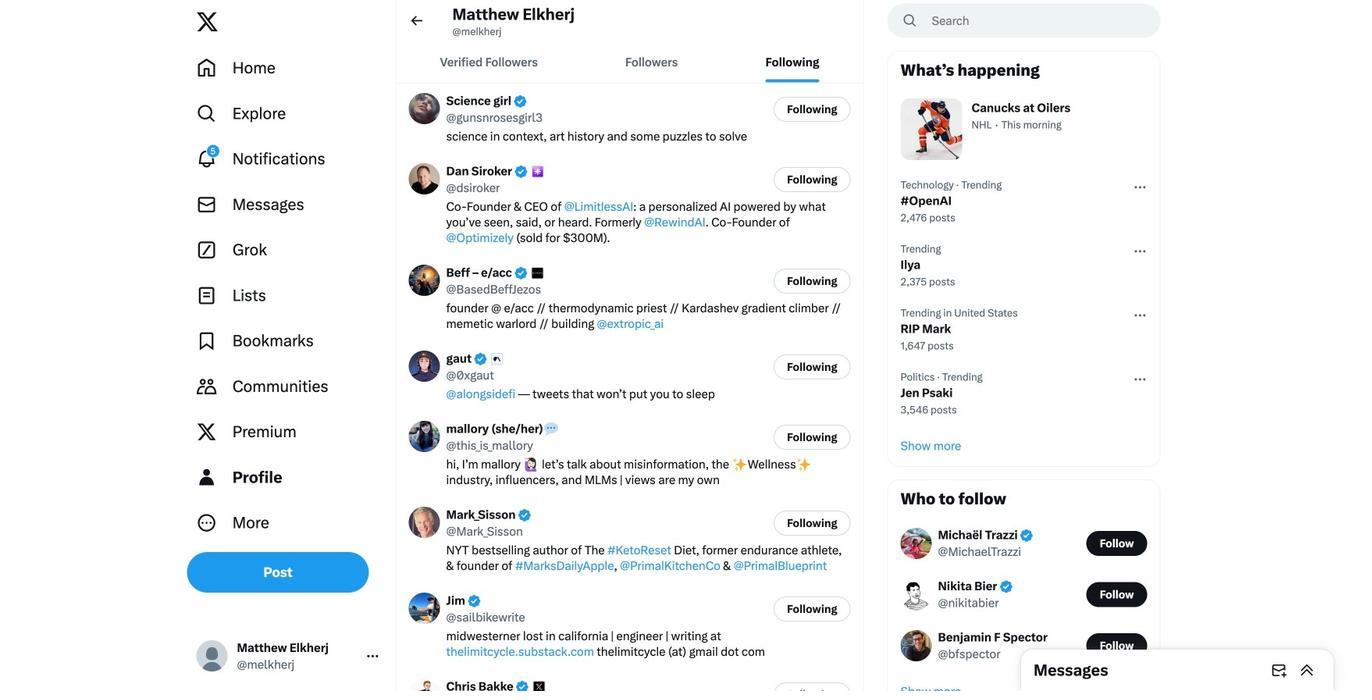 Task type: vqa. For each thing, say whether or not it's contained in the screenshot.
SEARCH search field
yes



Task type: describe. For each thing, give the bounding box(es) containing it.
verified account image inside who to follow section
[[1020, 528, 1035, 543]]

verified account image inside who to follow section
[[999, 580, 1014, 594]]

Search query text field
[[923, 4, 1160, 37]]

✨ image
[[797, 458, 811, 472]]

🙋🏻‍♀️ image
[[525, 458, 539, 472]]



Task type: locate. For each thing, give the bounding box(es) containing it.
✨ image
[[733, 458, 747, 472]]

💬 image
[[544, 422, 558, 436]]

who to follow section
[[889, 480, 1160, 691]]

Search search field
[[888, 4, 1161, 38]]

verified account image
[[514, 266, 528, 281], [517, 508, 532, 523], [999, 580, 1014, 594], [467, 594, 482, 609], [515, 680, 530, 691]]

home timeline element
[[396, 0, 864, 691]]

tab list
[[396, 41, 864, 83]]

primary navigation
[[187, 45, 389, 546]]

verified account image
[[513, 94, 528, 109], [514, 164, 529, 179], [473, 352, 488, 366], [1020, 528, 1035, 543]]



